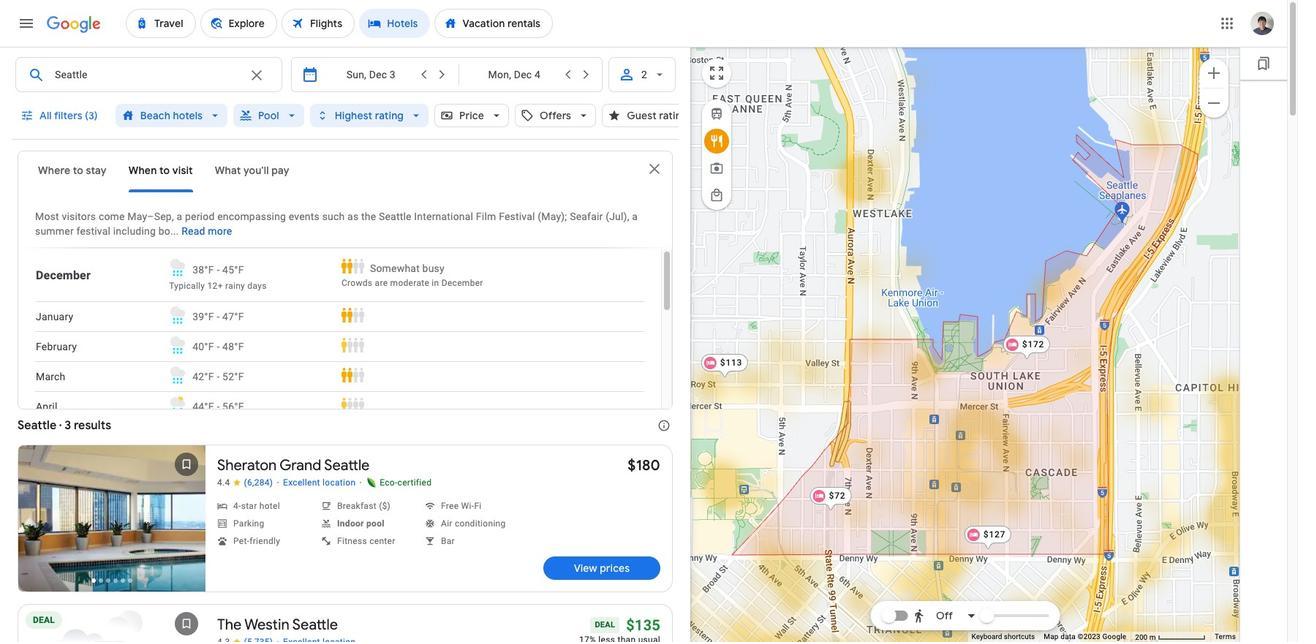 Task type: locate. For each thing, give the bounding box(es) containing it.
1 rating from the left
[[375, 109, 404, 122]]

data
[[1061, 633, 1076, 641]]

1 horizontal spatial next image
[[644, 98, 679, 133]]

map region
[[659, 0, 1298, 642]]

more
[[208, 225, 232, 237]]

visitors
[[62, 211, 96, 222]]

seafair
[[570, 211, 603, 222]]

crowds
[[342, 278, 373, 288]]

december right in
[[442, 278, 483, 288]]

days
[[248, 281, 267, 291]]

rating right "highest" on the left top
[[375, 109, 404, 122]]

- right 38°f
[[217, 264, 220, 275]]

bo...
[[158, 225, 179, 237]]

highest rating
[[335, 109, 404, 122]]

february
[[36, 341, 77, 353]]

2 to from the left
[[159, 164, 170, 177]]

0 horizontal spatial to
[[73, 164, 83, 177]]

off button
[[910, 598, 981, 633]]

200
[[1136, 633, 1148, 641]]

seattle · 3 results
[[18, 418, 111, 433]]

2 rating from the left
[[659, 109, 688, 122]]

film
[[476, 211, 496, 222]]

what
[[215, 164, 241, 177]]

4.3 out of 5 stars from 5,735 reviews image
[[217, 637, 273, 642]]

come
[[99, 211, 125, 222]]

beach
[[140, 109, 170, 122]]

1 horizontal spatial a
[[632, 211, 638, 222]]

to left visit on the left top of page
[[159, 164, 170, 177]]

excellent location link
[[283, 478, 356, 489]]

offers
[[540, 109, 571, 122]]

1 horizontal spatial to
[[159, 164, 170, 177]]

a
[[177, 211, 182, 222], [632, 211, 638, 222]]

as
[[348, 211, 359, 222]]

0 horizontal spatial a
[[177, 211, 182, 222]]

1 - from the top
[[217, 264, 220, 275]]

december up january
[[36, 268, 91, 282]]

results
[[74, 418, 111, 433]]

· right location
[[359, 477, 362, 489]]

$172
[[1022, 339, 1045, 350]]

2 · from the left
[[359, 477, 362, 489]]

· right (6,284)
[[277, 477, 280, 489]]

· excellent location ·
[[277, 477, 362, 489]]

- for 38°f
[[217, 264, 220, 275]]

location
[[323, 478, 356, 488]]

tab list
[[18, 151, 646, 192]]

38°f - 45°f
[[193, 264, 244, 275]]

m
[[1150, 633, 1156, 641]]

a right (jul),
[[632, 211, 638, 222]]

encompassing
[[217, 211, 286, 222]]

1 horizontal spatial rating
[[659, 109, 688, 122]]

to for stay
[[73, 164, 83, 177]]

pool button
[[233, 98, 304, 133]]

map
[[1044, 633, 1059, 641]]

google
[[1103, 633, 1127, 641]]

tab list containing where to stay
[[18, 151, 646, 192]]

Search for places, hotels and more text field
[[54, 58, 239, 91]]

- right 44°f
[[217, 401, 220, 413]]

-
[[217, 264, 220, 275], [217, 311, 220, 323], [217, 341, 220, 353], [217, 371, 220, 383], [217, 401, 220, 413]]

somewhat busy
[[370, 262, 445, 274]]

2 - from the top
[[217, 311, 220, 323]]

festival
[[76, 225, 111, 237]]

all filters (3)
[[40, 109, 98, 122]]

off
[[936, 609, 953, 623]]

highest
[[335, 109, 373, 122]]

1 vertical spatial next image
[[169, 504, 204, 539]]

0 horizontal spatial rating
[[375, 109, 404, 122]]

the
[[361, 211, 376, 222]]

next image down "2"
[[644, 98, 679, 133]]

- left the 52°f
[[217, 371, 220, 383]]

- right 39°f
[[217, 311, 220, 323]]

next image
[[644, 98, 679, 133], [169, 504, 204, 539]]

52°f
[[222, 371, 244, 383]]

- for 39°f
[[217, 311, 220, 323]]

shortcuts
[[1004, 633, 1035, 641]]

$127
[[984, 530, 1006, 540]]

42°f
[[193, 371, 214, 383]]

seattle · 3
[[18, 418, 71, 433]]

rating inside popup button
[[375, 109, 404, 122]]

next image down "save sheraton grand seattle to collection" icon
[[169, 504, 204, 539]]

40°f - 48°f
[[193, 341, 244, 353]]

(6,284)
[[244, 478, 273, 488]]

january
[[36, 311, 73, 323]]

keyboard shortcuts
[[972, 633, 1035, 641]]

0 vertical spatial next image
[[644, 98, 679, 133]]

- for 42°f
[[217, 371, 220, 383]]

international
[[414, 211, 473, 222]]

1 a from the left
[[177, 211, 182, 222]]

1 horizontal spatial december
[[442, 278, 483, 288]]

december
[[36, 268, 91, 282], [442, 278, 483, 288]]

a up bo...
[[177, 211, 182, 222]]

all filters (3) button
[[12, 98, 110, 133]]

·
[[277, 477, 280, 489], [359, 477, 362, 489]]

- left 48°f
[[217, 341, 220, 353]]

4.4
[[217, 478, 230, 488]]

terms link
[[1215, 633, 1236, 641]]

$113 link
[[701, 354, 749, 379]]

1 to from the left
[[73, 164, 83, 177]]

to for visit
[[159, 164, 170, 177]]

0 horizontal spatial ·
[[277, 477, 280, 489]]

including
[[113, 225, 156, 237]]

200 m
[[1136, 633, 1158, 641]]

rating inside "popup button"
[[659, 109, 688, 122]]

summer
[[35, 225, 74, 237]]

view prices
[[574, 562, 630, 575]]

1 horizontal spatial ·
[[359, 477, 362, 489]]

4 - from the top
[[217, 371, 220, 383]]

40°f
[[193, 341, 214, 353]]

price button
[[435, 98, 509, 133]]

guest rating
[[627, 109, 688, 122]]

0 horizontal spatial next image
[[169, 504, 204, 539]]

rating for guest rating
[[659, 109, 688, 122]]

what you'll pay
[[215, 164, 289, 177]]

in
[[432, 278, 439, 288]]

to left stay
[[73, 164, 83, 177]]

when
[[129, 164, 157, 177]]

5 - from the top
[[217, 401, 220, 413]]

rating right guest
[[659, 109, 688, 122]]

$180 link
[[628, 456, 661, 475]]

to
[[73, 164, 83, 177], [159, 164, 170, 177]]

keyboard shortcuts button
[[972, 632, 1035, 642]]

save the westin seattle to collection image
[[169, 606, 204, 642]]

clear image
[[248, 67, 265, 84]]

period
[[185, 211, 215, 222]]

12+
[[207, 281, 223, 291]]

3 - from the top
[[217, 341, 220, 353]]

45°f
[[222, 264, 244, 275]]

map data ©2023 google
[[1044, 633, 1127, 641]]

$135
[[626, 617, 661, 634]]

busy
[[423, 262, 445, 274]]



Task type: describe. For each thing, give the bounding box(es) containing it.
where
[[38, 164, 70, 177]]

0 horizontal spatial deal
[[33, 615, 55, 625]]

4.4 out of 5 stars from 6,284 reviews image
[[217, 478, 273, 489]]

0 horizontal spatial december
[[36, 268, 91, 282]]

read more
[[182, 225, 232, 237]]

©2023
[[1078, 633, 1101, 641]]

39°f - 47°f
[[193, 311, 244, 323]]

view larger map image
[[708, 64, 726, 82]]

$72
[[829, 491, 846, 501]]

save sheraton grand seattle to collection image
[[169, 447, 204, 482]]

2 button
[[609, 57, 676, 92]]

rating for highest rating
[[375, 109, 404, 122]]

hotels
[[173, 109, 203, 122]]

festival
[[499, 211, 535, 222]]

view prices link
[[544, 557, 661, 580]]

$180
[[628, 456, 661, 475]]

pool
[[258, 109, 279, 122]]

(may);
[[538, 211, 567, 222]]

- for 40°f
[[217, 341, 220, 353]]

eco-certified link
[[366, 477, 432, 489]]

(jul),
[[606, 211, 630, 222]]

you'll
[[244, 164, 269, 177]]

$113
[[720, 358, 743, 368]]

beach hotels
[[140, 109, 203, 122]]

beach hotels button
[[115, 98, 228, 133]]

where to stay
[[38, 164, 107, 177]]

march
[[36, 371, 65, 383]]

2 a from the left
[[632, 211, 638, 222]]

photo 1 image
[[18, 445, 206, 592]]

eco-
[[380, 478, 398, 488]]

most visitors come may–sep, a period encompassing events such as the seattle international film festival (may); seafair (jul), a summer festival including bo...
[[35, 211, 638, 237]]

Check-in text field
[[328, 58, 415, 91]]

view
[[574, 562, 597, 575]]

stay
[[86, 164, 107, 177]]

all
[[40, 109, 52, 122]]

visit
[[172, 164, 193, 177]]

are
[[375, 278, 388, 288]]

events
[[289, 211, 320, 222]]

filters form
[[12, 47, 713, 148]]

certified
[[398, 478, 432, 488]]

guest
[[627, 109, 657, 122]]

crowds are moderate in december
[[342, 278, 483, 288]]

47°f
[[222, 311, 244, 323]]

39°f
[[193, 311, 214, 323]]

44°f
[[193, 401, 214, 413]]

typically
[[169, 281, 205, 291]]

$72 link
[[810, 487, 852, 512]]

zoom in map image
[[1206, 64, 1223, 82]]

terms
[[1215, 633, 1236, 641]]

close image
[[646, 160, 663, 178]]

april
[[36, 401, 57, 413]]

price
[[459, 109, 484, 122]]

Check-out text field
[[470, 58, 559, 91]]

read
[[182, 225, 205, 237]]

200 m button
[[1131, 632, 1211, 642]]

zoom out map image
[[1206, 94, 1223, 112]]

56°f
[[222, 401, 244, 413]]

guest rating button
[[602, 98, 713, 133]]

somewhat
[[370, 262, 420, 274]]

photos list
[[18, 445, 206, 604]]

1 horizontal spatial deal
[[595, 620, 615, 630]]

highest rating button
[[310, 98, 429, 133]]

may–sep,
[[128, 211, 174, 222]]

most
[[35, 211, 59, 222]]

moderate
[[390, 278, 429, 288]]

main menu image
[[18, 15, 35, 32]]

excellent
[[283, 478, 320, 488]]

44°f - 56°f
[[193, 401, 244, 413]]

such
[[322, 211, 345, 222]]

learn more about these results image
[[647, 408, 682, 443]]

when to visit
[[129, 164, 193, 177]]

typically 12+ rainy days
[[169, 281, 267, 291]]

back image
[[20, 504, 55, 539]]

eco-certified
[[380, 478, 432, 488]]

- for 44°f
[[217, 401, 220, 413]]

42°f - 52°f
[[193, 371, 244, 383]]

1 · from the left
[[277, 477, 280, 489]]

38°f
[[193, 264, 214, 275]]



Task type: vqa. For each thing, say whether or not it's contained in the screenshot.
LABEL
no



